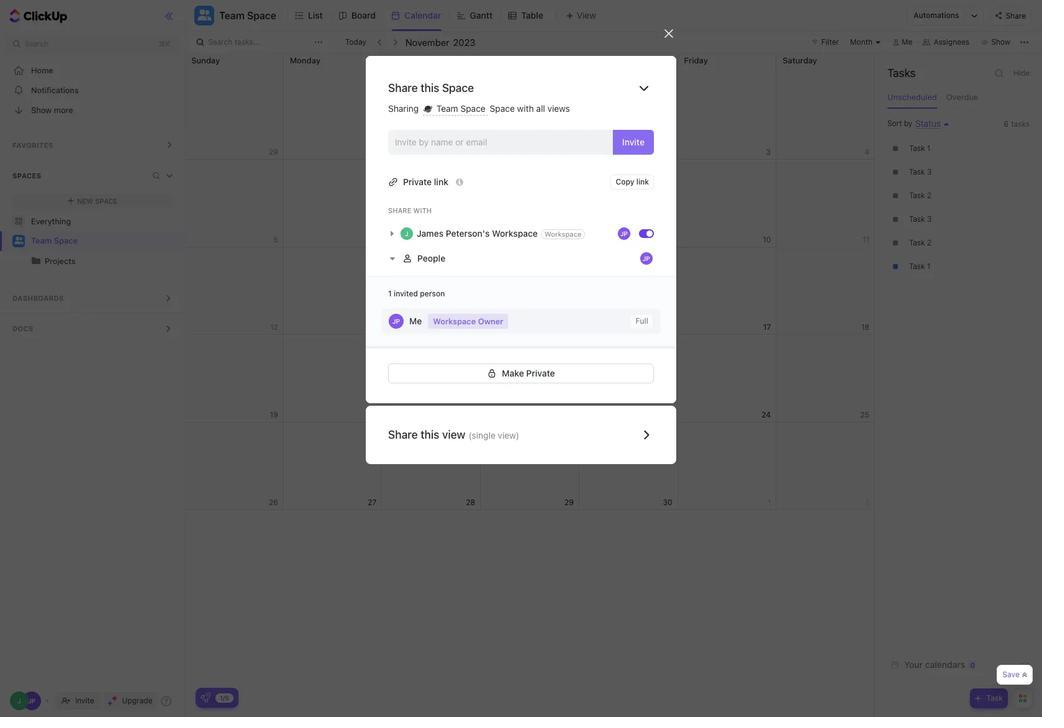 Task type: describe. For each thing, give the bounding box(es) containing it.
gantt link
[[470, 0, 498, 31]]

0 horizontal spatial view
[[442, 428, 466, 441]]

monday
[[290, 55, 321, 65]]

calendar link
[[405, 0, 446, 31]]

unscheduled
[[888, 92, 938, 102]]

20
[[368, 410, 377, 419]]

row containing 14
[[185, 247, 876, 335]]

sidebar navigation
[[0, 0, 185, 717]]

tasks
[[1012, 119, 1030, 129]]

make
[[502, 368, 524, 378]]

1 horizontal spatial private
[[527, 368, 555, 378]]

1 3 from the top
[[927, 167, 932, 177]]

people
[[418, 253, 446, 263]]

2 horizontal spatial team space
[[434, 103, 488, 114]]

team space for team space link at the left top
[[31, 236, 78, 246]]

1 task 3 from the top
[[910, 167, 932, 177]]

share this space
[[388, 81, 474, 94]]

task 2
[[910, 191, 932, 200]]

favorites
[[12, 141, 53, 149]]

0 vertical spatial jp
[[621, 230, 628, 237]]

show more
[[31, 105, 73, 115]]

tasks...
[[235, 37, 260, 47]]

your
[[905, 659, 923, 670]]

this for view
[[421, 428, 440, 441]]

hide button
[[1010, 66, 1034, 81]]

friday
[[685, 55, 708, 65]]

link for private link
[[434, 176, 449, 187]]

team for team space "button"
[[219, 10, 245, 21]]

sort
[[888, 119, 903, 128]]

with for share
[[414, 206, 432, 214]]

single
[[472, 430, 496, 440]]

17
[[764, 322, 771, 332]]

today button
[[343, 36, 369, 48]]

2 projects link from the left
[[45, 251, 174, 271]]

upgrade
[[122, 696, 153, 705]]

share for share
[[1006, 11, 1027, 20]]

19
[[270, 410, 278, 419]]

1 for task 1
[[927, 262, 931, 271]]

‎task 1
[[910, 144, 931, 153]]

more
[[54, 105, 73, 115]]

row containing 19
[[185, 335, 876, 423]]

0
[[971, 661, 976, 669]]

workspace owner
[[433, 316, 504, 326]]

25
[[861, 410, 870, 419]]

share with
[[388, 206, 432, 214]]

30
[[663, 497, 673, 507]]

home link
[[0, 60, 185, 80]]

workspace for workspace owner
[[433, 316, 476, 326]]

view inside share this view ( single                 view )
[[498, 430, 516, 440]]

show
[[31, 105, 52, 115]]

tuesday
[[389, 55, 421, 65]]

peterson's
[[446, 228, 490, 238]]

share for share this space
[[388, 81, 418, 94]]

dashboards
[[12, 294, 64, 302]]

notifications
[[31, 85, 79, 95]]

overdue
[[947, 92, 979, 102]]

automations button
[[908, 6, 966, 25]]

24
[[762, 410, 771, 419]]

james
[[417, 228, 444, 238]]

sharing
[[388, 103, 421, 114]]

make private
[[502, 368, 555, 378]]

18
[[862, 322, 870, 332]]

saturday
[[783, 55, 818, 65]]

j
[[405, 230, 409, 237]]

(
[[469, 430, 472, 440]]

Invite by name or email text field
[[395, 133, 608, 151]]

2 vertical spatial 1
[[388, 289, 392, 298]]

new space
[[77, 197, 118, 205]]

team space button
[[214, 2, 276, 29]]

29
[[565, 497, 574, 507]]

all
[[537, 103, 545, 114]]

space inside "button"
[[247, 10, 276, 21]]

upgrade link
[[103, 692, 158, 710]]

new
[[77, 197, 93, 205]]

0 horizontal spatial me
[[409, 315, 422, 326]]

1 for ‎task 1
[[927, 144, 931, 153]]

gantt
[[470, 10, 493, 21]]

everything
[[31, 216, 71, 226]]

2 for task 2
[[927, 191, 932, 200]]



Task type: locate. For each thing, give the bounding box(es) containing it.
0 horizontal spatial invite
[[75, 696, 94, 705]]

automations
[[914, 11, 960, 20]]

workspace
[[492, 228, 538, 238], [545, 230, 582, 238], [433, 316, 476, 326]]

team inside "button"
[[219, 10, 245, 21]]

me inside button
[[902, 37, 913, 47]]

2 horizontal spatial team
[[437, 103, 458, 114]]

by
[[905, 119, 913, 128]]

1 row from the top
[[185, 53, 876, 160]]

with for space
[[517, 103, 534, 114]]

share for share with
[[388, 206, 412, 214]]

team space down share this space
[[434, 103, 488, 114]]

1 vertical spatial team
[[437, 103, 458, 114]]

1 vertical spatial 2
[[927, 238, 932, 247]]

docs
[[12, 324, 33, 332]]

person
[[420, 289, 445, 298]]

2 row from the top
[[185, 160, 876, 247]]

wednesday
[[487, 55, 532, 65]]

team down everything
[[31, 236, 52, 246]]

link for copy link
[[637, 177, 649, 186]]

1 vertical spatial with
[[414, 206, 432, 214]]

1 vertical spatial jp
[[643, 255, 651, 262]]

1 up task 2
[[927, 144, 931, 153]]

0 vertical spatial team space
[[219, 10, 276, 21]]

1 this from the top
[[421, 81, 440, 94]]

search tasks...
[[208, 37, 260, 47]]

this left (
[[421, 428, 440, 441]]

team space inside "button"
[[219, 10, 276, 21]]

0 vertical spatial private
[[403, 176, 432, 187]]

search for search
[[24, 39, 49, 48]]

2 vertical spatial team space
[[31, 236, 78, 246]]

2 task 3 from the top
[[910, 214, 932, 224]]

1 2 from the top
[[927, 191, 932, 200]]

1 vertical spatial 3
[[927, 214, 932, 224]]

everything link
[[0, 211, 185, 231]]

team space
[[219, 10, 276, 21], [434, 103, 488, 114], [31, 236, 78, 246]]

2 up task 1
[[927, 238, 932, 247]]

today
[[345, 37, 366, 47]]

space with all views
[[490, 103, 570, 114]]

1 vertical spatial this
[[421, 428, 440, 441]]

1 horizontal spatial me
[[902, 37, 913, 47]]

hide
[[1014, 68, 1030, 78]]

private up share with
[[403, 176, 432, 187]]

1 horizontal spatial team
[[219, 10, 245, 21]]

invited
[[394, 289, 418, 298]]

this
[[421, 81, 440, 94], [421, 428, 440, 441]]

0 vertical spatial task 3
[[910, 167, 932, 177]]

with
[[517, 103, 534, 114], [414, 206, 432, 214]]

)
[[516, 430, 520, 440]]

0 horizontal spatial search
[[24, 39, 49, 48]]

sort by
[[888, 119, 913, 128]]

list link
[[308, 0, 328, 31]]

team down share this space
[[437, 103, 458, 114]]

0 vertical spatial team
[[219, 10, 245, 21]]

jp
[[621, 230, 628, 237], [643, 255, 651, 262], [393, 317, 400, 325]]

team for team space link at the left top
[[31, 236, 52, 246]]

6
[[1004, 119, 1009, 129]]

0 vertical spatial 2
[[927, 191, 932, 200]]

2 for ‎task 2
[[927, 238, 932, 247]]

2 horizontal spatial workspace
[[545, 230, 582, 238]]

1 vertical spatial invite
[[75, 696, 94, 705]]

27
[[368, 497, 377, 507]]

1 vertical spatial ‎task
[[910, 238, 925, 247]]

search up the home
[[24, 39, 49, 48]]

1 horizontal spatial workspace
[[492, 228, 538, 238]]

‎task for ‎task 1
[[910, 144, 925, 153]]

task 3 up task 2
[[910, 167, 932, 177]]

3 up the "‎task 2"
[[927, 214, 932, 224]]

1 horizontal spatial view
[[498, 430, 516, 440]]

team space link
[[31, 231, 174, 251]]

0 vertical spatial ‎task
[[910, 144, 925, 153]]

2 2 from the top
[[927, 238, 932, 247]]

team space inside sidebar navigation
[[31, 236, 78, 246]]

table link
[[522, 0, 549, 31]]

0 horizontal spatial team space
[[31, 236, 78, 246]]

1 vertical spatial me
[[409, 315, 422, 326]]

share
[[1006, 11, 1027, 20], [388, 81, 418, 94], [388, 206, 412, 214], [388, 428, 418, 441]]

1 vertical spatial private
[[527, 368, 555, 378]]

share for share this view ( single                 view )
[[388, 428, 418, 441]]

user group image
[[14, 237, 23, 244]]

team space down everything
[[31, 236, 78, 246]]

board
[[352, 10, 376, 21]]

link
[[434, 176, 449, 187], [637, 177, 649, 186]]

2 vertical spatial jp
[[393, 317, 400, 325]]

calendar
[[405, 10, 441, 21]]

2 vertical spatial team
[[31, 236, 52, 246]]

favorites button
[[0, 130, 185, 160]]

search up sunday
[[208, 37, 233, 47]]

search
[[208, 37, 233, 47], [24, 39, 49, 48]]

me up tasks
[[902, 37, 913, 47]]

Search tasks... text field
[[208, 34, 311, 51]]

invite left upgrade link
[[75, 696, 94, 705]]

notifications link
[[0, 80, 185, 100]]

me down the 1 invited person at the top left of the page
[[409, 315, 422, 326]]

invite up "copy link"
[[623, 136, 645, 147]]

row
[[185, 53, 876, 160], [185, 160, 876, 247], [185, 247, 876, 335], [185, 335, 876, 423], [185, 423, 876, 510]]

invite
[[623, 136, 645, 147], [75, 696, 94, 705]]

0 horizontal spatial jp
[[393, 317, 400, 325]]

0 vertical spatial 3
[[927, 167, 932, 177]]

row containing 26
[[185, 423, 876, 510]]

26
[[269, 497, 278, 507]]

6 tasks
[[1004, 119, 1030, 129]]

1 vertical spatial 1
[[927, 262, 931, 271]]

2 horizontal spatial jp
[[643, 255, 651, 262]]

1 down the "‎task 2"
[[927, 262, 931, 271]]

2 ‎task from the top
[[910, 238, 925, 247]]

0 horizontal spatial link
[[434, 176, 449, 187]]

3 up task 2
[[927, 167, 932, 177]]

sunday
[[191, 55, 220, 65]]

0 horizontal spatial private
[[403, 176, 432, 187]]

3 row from the top
[[185, 247, 876, 335]]

owner
[[478, 316, 504, 326]]

team
[[219, 10, 245, 21], [437, 103, 458, 114], [31, 236, 52, 246]]

onboarding checklist button image
[[201, 693, 211, 703]]

1 horizontal spatial search
[[208, 37, 233, 47]]

14
[[467, 322, 475, 332]]

4 row from the top
[[185, 335, 876, 423]]

copy link
[[616, 177, 649, 186]]

list
[[308, 10, 323, 21]]

projects link
[[1, 251, 174, 271], [45, 251, 174, 271]]

this for space
[[421, 81, 440, 94]]

0 horizontal spatial with
[[414, 206, 432, 214]]

workspace for workspace
[[545, 230, 582, 238]]

task 3
[[910, 167, 932, 177], [910, 214, 932, 224]]

with left all
[[517, 103, 534, 114]]

onboarding checklist button element
[[201, 693, 211, 703]]

view left (
[[442, 428, 466, 441]]

share inside button
[[1006, 11, 1027, 20]]

team up search tasks...
[[219, 10, 245, 21]]

‎task 2
[[910, 238, 932, 247]]

1/5
[[220, 694, 229, 701]]

thursday
[[586, 55, 622, 65]]

grid
[[185, 53, 876, 717]]

with up james
[[414, 206, 432, 214]]

assignees
[[934, 37, 970, 47]]

1 horizontal spatial invite
[[623, 136, 645, 147]]

2
[[927, 191, 932, 200], [927, 238, 932, 247]]

this up the sharing
[[421, 81, 440, 94]]

‎task down by
[[910, 144, 925, 153]]

calendars
[[926, 659, 966, 670]]

save
[[1003, 670, 1020, 679]]

task 3 up the "‎task 2"
[[910, 214, 932, 224]]

0 vertical spatial invite
[[623, 136, 645, 147]]

1 invited person
[[388, 289, 445, 298]]

team space for team space "button"
[[219, 10, 276, 21]]

tasks
[[888, 66, 916, 80]]

private
[[403, 176, 432, 187], [527, 368, 555, 378]]

1 ‎task from the top
[[910, 144, 925, 153]]

‎task up task 1
[[910, 238, 925, 247]]

1 horizontal spatial jp
[[621, 230, 628, 237]]

0 horizontal spatial workspace
[[433, 316, 476, 326]]

2 3 from the top
[[927, 214, 932, 224]]

private right make
[[527, 368, 555, 378]]

search for search tasks...
[[208, 37, 233, 47]]

space
[[247, 10, 276, 21], [442, 81, 474, 94], [461, 103, 486, 114], [490, 103, 515, 114], [95, 197, 118, 205], [54, 236, 78, 246]]

3
[[927, 167, 932, 177], [927, 214, 932, 224]]

link up james
[[434, 176, 449, 187]]

task 1
[[910, 262, 931, 271]]

your calendars 0
[[905, 659, 976, 670]]

0 vertical spatial with
[[517, 103, 534, 114]]

1 projects link from the left
[[1, 251, 174, 271]]

grid containing sunday
[[185, 53, 876, 717]]

view right single
[[498, 430, 516, 440]]

james peterson's workspace
[[417, 228, 538, 238]]

1 left invited at the left top of page
[[388, 289, 392, 298]]

1 horizontal spatial team space
[[219, 10, 276, 21]]

2 up the "‎task 2"
[[927, 191, 932, 200]]

‎task for ‎task 2
[[910, 238, 925, 247]]

0 horizontal spatial team
[[31, 236, 52, 246]]

0 vertical spatial me
[[902, 37, 913, 47]]

views
[[548, 103, 570, 114]]

private link
[[403, 176, 449, 187]]

copy
[[616, 177, 635, 186]]

search inside sidebar navigation
[[24, 39, 49, 48]]

0 vertical spatial this
[[421, 81, 440, 94]]

home
[[31, 65, 53, 75]]

link right copy
[[637, 177, 649, 186]]

1 vertical spatial task 3
[[910, 214, 932, 224]]

invite inside sidebar navigation
[[75, 696, 94, 705]]

board link
[[352, 0, 381, 31]]

⌘k
[[159, 39, 171, 48]]

team space up the tasks...
[[219, 10, 276, 21]]

assignees button
[[918, 35, 976, 50]]

table
[[522, 10, 544, 21]]

5 row from the top
[[185, 423, 876, 510]]

projects
[[45, 256, 76, 266]]

1 horizontal spatial with
[[517, 103, 534, 114]]

me button
[[889, 35, 918, 50]]

task
[[910, 167, 925, 177], [910, 191, 925, 200], [910, 214, 925, 224], [910, 262, 925, 271], [987, 693, 1004, 703]]

1 vertical spatial team space
[[434, 103, 488, 114]]

2 this from the top
[[421, 428, 440, 441]]

team inside sidebar navigation
[[31, 236, 52, 246]]

1 horizontal spatial link
[[637, 177, 649, 186]]

0 vertical spatial 1
[[927, 144, 931, 153]]



Task type: vqa. For each thing, say whether or not it's contained in the screenshot.
5 related to Client 2 Project
no



